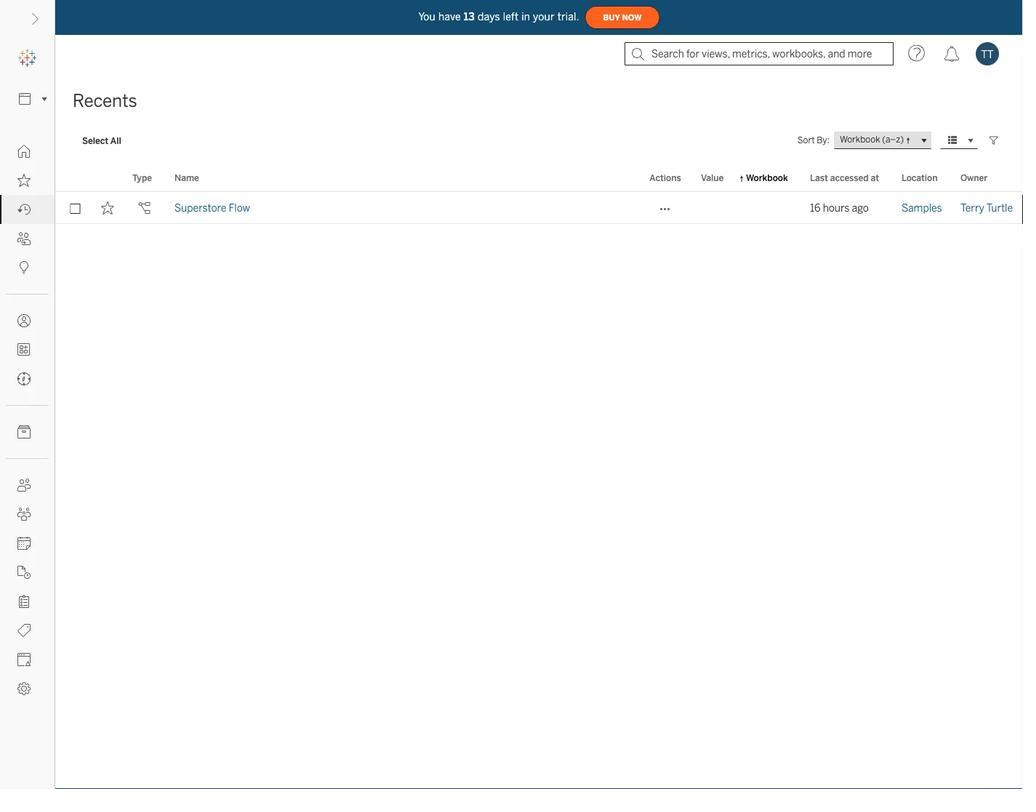 Task type: locate. For each thing, give the bounding box(es) containing it.
workbook (a–z) button
[[834, 132, 932, 149]]

0 horizontal spatial workbook
[[746, 172, 788, 183]]

by:
[[817, 135, 830, 145]]

last
[[810, 172, 828, 183]]

workbook left last
[[746, 172, 788, 183]]

buy now button
[[585, 6, 660, 29]]

recents
[[73, 91, 137, 111]]

superstore flow
[[175, 202, 250, 214]]

select all button
[[73, 132, 131, 149]]

sort by:
[[798, 135, 830, 145]]

0 vertical spatial workbook
[[840, 134, 880, 145]]

location
[[902, 172, 938, 183]]

you
[[419, 11, 436, 23]]

buy now
[[603, 13, 642, 22]]

workbook left (a–z)
[[840, 134, 880, 145]]

samples
[[902, 202, 942, 214]]

all
[[110, 135, 121, 146]]

workbook inside popup button
[[840, 134, 880, 145]]

workbook for workbook (a–z)
[[840, 134, 880, 145]]

cell
[[692, 192, 737, 224], [737, 192, 802, 224]]

hours
[[823, 202, 850, 214]]

select all
[[82, 135, 121, 146]]

workbook
[[840, 134, 880, 145], [746, 172, 788, 183]]

grid
[[55, 164, 1023, 789]]

actions
[[650, 172, 681, 183]]

you have 13 days left in your trial.
[[419, 11, 579, 23]]

1 vertical spatial workbook
[[746, 172, 788, 183]]

1 cell from the left
[[692, 192, 737, 224]]

select
[[82, 135, 108, 146]]

cell down value
[[692, 192, 737, 224]]

navigation panel element
[[0, 44, 55, 703]]

workbook inside grid
[[746, 172, 788, 183]]

turtle
[[987, 202, 1013, 214]]

terry
[[961, 202, 985, 214]]

row
[[55, 192, 1023, 224]]

cell left the '16'
[[737, 192, 802, 224]]

16
[[810, 202, 821, 214]]

1 horizontal spatial workbook
[[840, 134, 880, 145]]

in
[[522, 11, 530, 23]]



Task type: describe. For each thing, give the bounding box(es) containing it.
trial.
[[558, 11, 579, 23]]

value
[[701, 172, 724, 183]]

now
[[622, 13, 642, 22]]

have
[[439, 11, 461, 23]]

samples link
[[902, 192, 942, 224]]

superstore flow link
[[175, 192, 250, 224]]

main navigation. press the up and down arrow keys to access links. element
[[0, 137, 55, 703]]

owner
[[961, 172, 988, 183]]

at
[[871, 172, 879, 183]]

16 hours ago
[[810, 202, 869, 214]]

terry turtle
[[961, 202, 1013, 214]]

(a–z)
[[882, 134, 904, 145]]

ago
[[852, 202, 869, 214]]

last accessed at
[[810, 172, 879, 183]]

grid containing superstore flow
[[55, 164, 1023, 789]]

superstore
[[175, 202, 226, 214]]

accessed
[[830, 172, 869, 183]]

list view image
[[946, 134, 959, 147]]

Search for views, metrics, workbooks, and more text field
[[625, 42, 894, 65]]

workbook for workbook
[[746, 172, 788, 183]]

your
[[533, 11, 555, 23]]

name
[[175, 172, 199, 183]]

terry turtle link
[[961, 192, 1013, 224]]

type
[[132, 172, 152, 183]]

flow
[[229, 202, 250, 214]]

days
[[478, 11, 500, 23]]

left
[[503, 11, 519, 23]]

sort
[[798, 135, 815, 145]]

2 cell from the left
[[737, 192, 802, 224]]

flow image
[[138, 201, 151, 215]]

workbook (a–z)
[[840, 134, 904, 145]]

row containing superstore flow
[[55, 192, 1023, 224]]

buy
[[603, 13, 620, 22]]

13
[[464, 11, 475, 23]]



Task type: vqa. For each thing, say whether or not it's contained in the screenshot.
the rightmost the Workbook
yes



